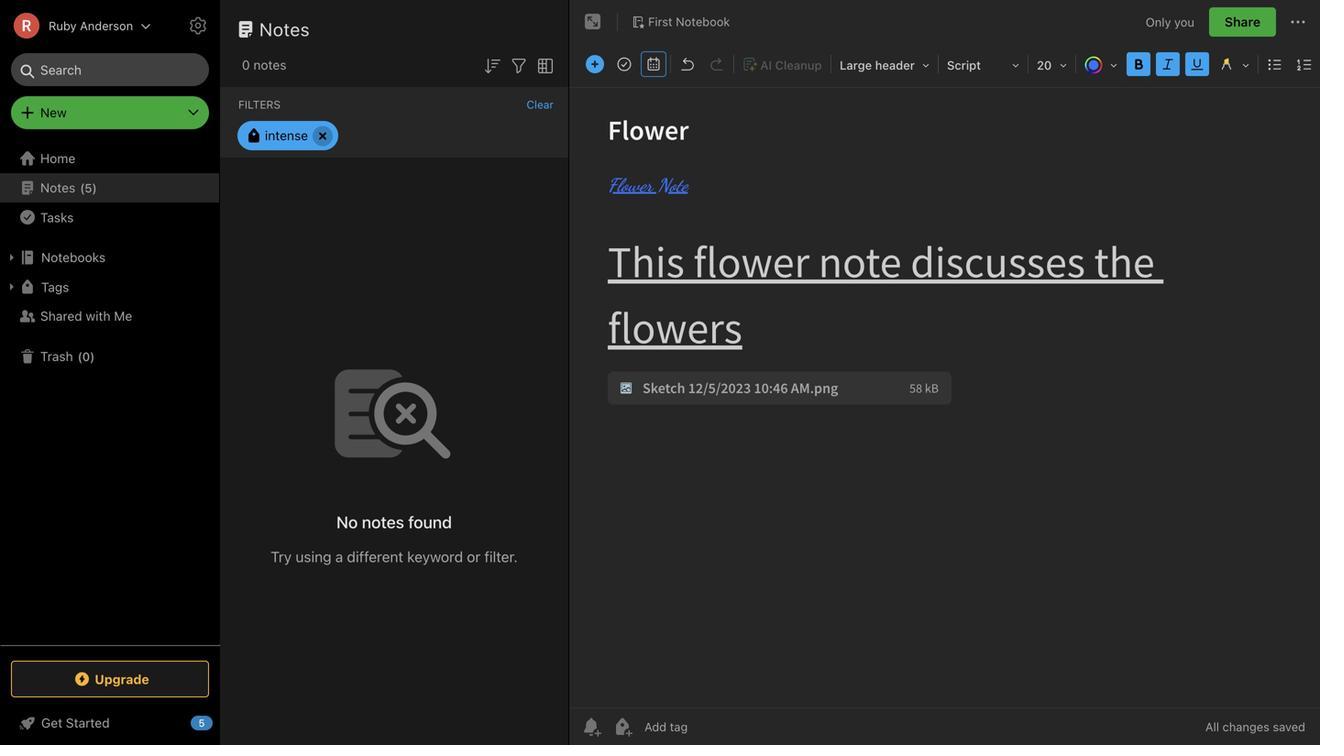 Task type: vqa. For each thing, say whether or not it's contained in the screenshot.
tab
no



Task type: describe. For each thing, give the bounding box(es) containing it.
ruby anderson
[[49, 19, 133, 33]]

you
[[1174, 15, 1194, 29]]

Highlight field
[[1212, 51, 1256, 78]]

task image
[[611, 51, 637, 77]]

Help and Learning task checklist field
[[0, 709, 220, 738]]

More actions field
[[1287, 7, 1309, 37]]

Font size field
[[1030, 51, 1073, 78]]

notes ( 5 )
[[40, 180, 97, 195]]

a
[[335, 548, 343, 566]]

notes for notes ( 5 )
[[40, 180, 75, 195]]

add a reminder image
[[580, 716, 602, 738]]

expand tags image
[[5, 280, 19, 294]]

different
[[347, 548, 403, 566]]

script
[[947, 58, 981, 72]]

trash ( 0 )
[[40, 349, 95, 364]]

try using a different keyword or filter.
[[271, 548, 518, 566]]

filter.
[[484, 548, 518, 566]]

Font color field
[[1078, 51, 1124, 78]]

home
[[40, 151, 75, 166]]

shared with me link
[[0, 302, 219, 331]]

all
[[1205, 720, 1219, 734]]

only you
[[1146, 15, 1194, 29]]

anderson
[[80, 19, 133, 33]]

no
[[336, 512, 358, 532]]

first
[[648, 15, 672, 29]]

add filters image
[[508, 55, 530, 77]]

numbered list image
[[1292, 51, 1317, 77]]

tree containing home
[[0, 144, 220, 644]]

keyword
[[407, 548, 463, 566]]

shared
[[40, 308, 82, 324]]

undo image
[[675, 51, 700, 77]]

all changes saved
[[1205, 720, 1305, 734]]

clear
[[526, 98, 554, 111]]

only
[[1146, 15, 1171, 29]]

upgrade button
[[11, 661, 209, 698]]

clear button
[[526, 98, 554, 111]]

( for notes
[[80, 181, 85, 195]]

bulleted list image
[[1262, 51, 1288, 77]]

more actions image
[[1287, 11, 1309, 33]]

new
[[40, 105, 67, 120]]

tasks button
[[0, 203, 219, 232]]

share
[[1225, 14, 1260, 29]]

( for trash
[[78, 349, 82, 363]]

new button
[[11, 96, 209, 129]]

shared with me
[[40, 308, 132, 324]]

changes
[[1223, 720, 1270, 734]]

bold image
[[1126, 51, 1151, 77]]

italic image
[[1155, 51, 1181, 77]]

0 inside trash ( 0 )
[[82, 349, 90, 363]]

settings image
[[187, 15, 209, 37]]

notes for 0
[[253, 57, 286, 72]]



Task type: locate. For each thing, give the bounding box(es) containing it.
Insert field
[[581, 51, 609, 77]]

with
[[86, 308, 110, 324]]

notes for no
[[362, 512, 404, 532]]

)
[[92, 181, 97, 195], [90, 349, 95, 363]]

5 inside notes ( 5 )
[[85, 181, 92, 195]]

0
[[242, 57, 250, 72], [82, 349, 90, 363]]

large
[[840, 58, 872, 72]]

None search field
[[24, 53, 196, 86]]

0 vertical spatial )
[[92, 181, 97, 195]]

1 vertical spatial )
[[90, 349, 95, 363]]

Account field
[[0, 7, 151, 44]]

1 vertical spatial notes
[[362, 512, 404, 532]]

(
[[80, 181, 85, 195], [78, 349, 82, 363]]

( inside trash ( 0 )
[[78, 349, 82, 363]]

0 vertical spatial notes
[[259, 18, 310, 40]]

tags
[[41, 279, 69, 294]]

0 vertical spatial 0
[[242, 57, 250, 72]]

1 vertical spatial 5
[[198, 717, 205, 729]]

) for notes
[[92, 181, 97, 195]]

me
[[114, 308, 132, 324]]

using
[[296, 548, 331, 566]]

underline image
[[1184, 51, 1210, 77]]

) inside notes ( 5 )
[[92, 181, 97, 195]]

Heading level field
[[833, 51, 936, 78]]

Note Editor text field
[[569, 88, 1320, 708]]

0 vertical spatial 5
[[85, 181, 92, 195]]

Search text field
[[24, 53, 196, 86]]

1 horizontal spatial notes
[[362, 512, 404, 532]]

saved
[[1273, 720, 1305, 734]]

first notebook button
[[625, 9, 736, 35]]

1 vertical spatial notes
[[40, 180, 75, 195]]

Add tag field
[[643, 719, 780, 735]]

no notes found
[[336, 512, 452, 532]]

0 right trash
[[82, 349, 90, 363]]

notes up different
[[362, 512, 404, 532]]

note window element
[[569, 0, 1320, 745]]

5
[[85, 181, 92, 195], [198, 717, 205, 729]]

ruby
[[49, 19, 77, 33]]

header
[[875, 58, 915, 72]]

Add filters field
[[508, 53, 530, 77]]

calendar event image
[[641, 51, 666, 77]]

1 horizontal spatial 5
[[198, 717, 205, 729]]

0 horizontal spatial 5
[[85, 181, 92, 195]]

Sort options field
[[481, 53, 503, 77]]

View options field
[[530, 53, 556, 77]]

0 up filters
[[242, 57, 250, 72]]

notebook
[[676, 15, 730, 29]]

20
[[1037, 58, 1052, 72]]

share button
[[1209, 7, 1276, 37]]

get started
[[41, 715, 110, 731]]

add tag image
[[611, 716, 633, 738]]

( down home link on the top
[[80, 181, 85, 195]]

first notebook
[[648, 15, 730, 29]]

trash
[[40, 349, 73, 364]]

1 vertical spatial (
[[78, 349, 82, 363]]

expand note image
[[582, 11, 604, 33]]

0 horizontal spatial notes
[[253, 57, 286, 72]]

1 horizontal spatial 0
[[242, 57, 250, 72]]

found
[[408, 512, 452, 532]]

or
[[467, 548, 481, 566]]

upgrade
[[95, 672, 149, 687]]

tags button
[[0, 272, 219, 302]]

( inside notes ( 5 )
[[80, 181, 85, 195]]

5 left click to collapse icon
[[198, 717, 205, 729]]

notes up filters
[[253, 57, 286, 72]]

started
[[66, 715, 110, 731]]

large header
[[840, 58, 915, 72]]

) inside trash ( 0 )
[[90, 349, 95, 363]]

expand notebooks image
[[5, 250, 19, 265]]

5 inside help and learning task checklist field
[[198, 717, 205, 729]]

notes
[[259, 18, 310, 40], [40, 180, 75, 195]]

( right trash
[[78, 349, 82, 363]]

notebooks
[[41, 250, 106, 265]]

) right trash
[[90, 349, 95, 363]]

intense button
[[237, 121, 338, 150]]

0 notes
[[242, 57, 286, 72]]

notebooks link
[[0, 243, 219, 272]]

0 vertical spatial (
[[80, 181, 85, 195]]

1 vertical spatial 0
[[82, 349, 90, 363]]

tasks
[[40, 210, 74, 225]]

intense
[[265, 128, 308, 143]]

notes down the home
[[40, 180, 75, 195]]

tree
[[0, 144, 220, 644]]

5 down home link on the top
[[85, 181, 92, 195]]

notes for notes
[[259, 18, 310, 40]]

) down home link on the top
[[92, 181, 97, 195]]

click to collapse image
[[213, 711, 227, 733]]

0 vertical spatial notes
[[253, 57, 286, 72]]

) for trash
[[90, 349, 95, 363]]

get
[[41, 715, 62, 731]]

0 horizontal spatial notes
[[40, 180, 75, 195]]

home link
[[0, 144, 220, 173]]

notes
[[253, 57, 286, 72], [362, 512, 404, 532]]

try
[[271, 548, 292, 566]]

1 horizontal spatial notes
[[259, 18, 310, 40]]

Font family field
[[941, 51, 1026, 78]]

filters
[[238, 98, 281, 111]]

notes up 0 notes on the left
[[259, 18, 310, 40]]

0 horizontal spatial 0
[[82, 349, 90, 363]]



